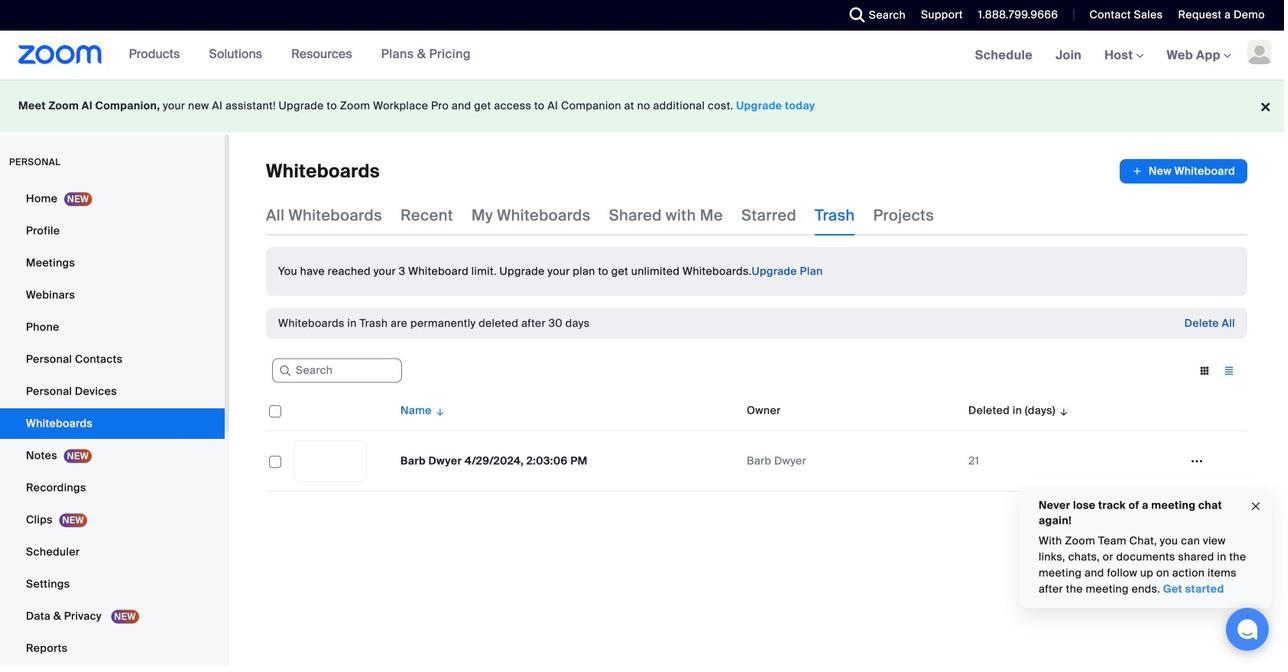 Task type: locate. For each thing, give the bounding box(es) containing it.
tabs of all whiteboard page tab list
[[266, 196, 935, 236]]

footer
[[0, 80, 1285, 132]]

alert
[[278, 316, 590, 331]]

arrow down image
[[1056, 402, 1070, 420]]

close image
[[1250, 498, 1263, 515]]

meetings navigation
[[964, 31, 1285, 81]]

application
[[1120, 159, 1248, 184], [266, 391, 1248, 492]]

personal menu menu
[[0, 184, 225, 665]]

arrow down image
[[432, 402, 446, 420]]

grid mode, not selected image
[[1193, 364, 1218, 378]]

zoom logo image
[[18, 45, 102, 64]]

profile picture image
[[1248, 40, 1273, 64]]

barb dwyer 4/29/2024, 2:03:06 pm element
[[401, 454, 588, 468]]

banner
[[0, 31, 1285, 81]]



Task type: describe. For each thing, give the bounding box(es) containing it.
0 vertical spatial application
[[1120, 159, 1248, 184]]

thumbnail of barb dwyer 4/29/2024, 2:03:06 pm image
[[294, 441, 366, 481]]

1 vertical spatial application
[[266, 391, 1248, 492]]

product information navigation
[[102, 31, 482, 80]]

open chat image
[[1237, 619, 1259, 640]]

list mode, selected image
[[1218, 364, 1242, 378]]

Search text field
[[272, 358, 402, 383]]

add image
[[1133, 164, 1143, 179]]



Task type: vqa. For each thing, say whether or not it's contained in the screenshot.
'footer' at the top
yes



